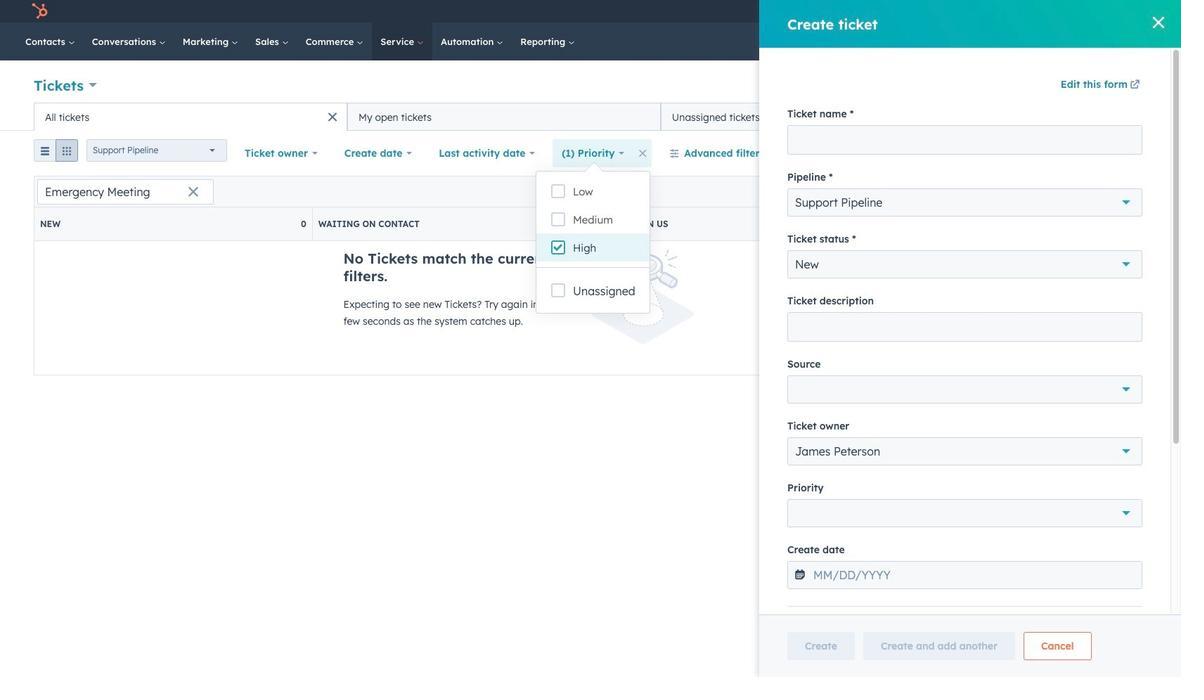Task type: describe. For each thing, give the bounding box(es) containing it.
Search ID, name, or description search field
[[37, 179, 214, 204]]

clear input image
[[188, 187, 199, 198]]

james peterson image
[[1018, 5, 1031, 18]]



Task type: vqa. For each thing, say whether or not it's contained in the screenshot.
leftmost Data
no



Task type: locate. For each thing, give the bounding box(es) containing it.
group
[[34, 139, 78, 167]]

list box
[[537, 172, 650, 267]]

Search HubSpot search field
[[984, 30, 1132, 53]]

marketplaces image
[[912, 6, 925, 19]]

menu
[[810, 0, 1165, 23]]

banner
[[34, 70, 1148, 103]]



